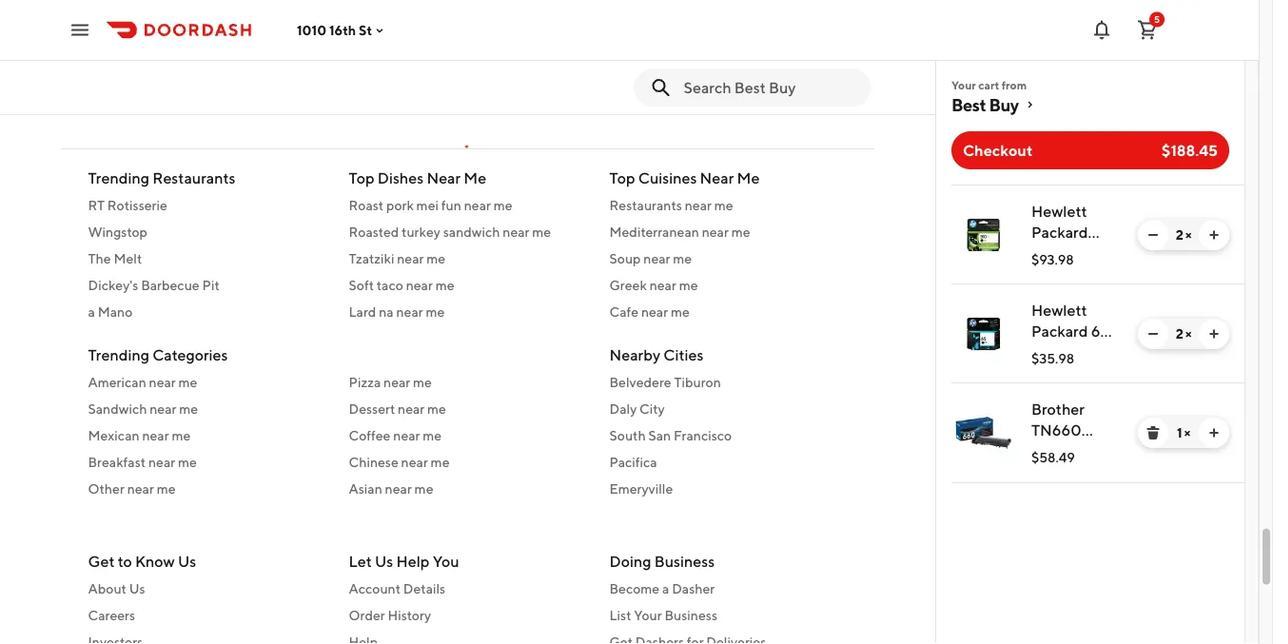 Task type: locate. For each thing, give the bounding box(es) containing it.
mei
[[417, 198, 439, 213]]

1 horizontal spatial usb
[[631, 30, 658, 45]]

2 right remove one from cart icon
[[1176, 326, 1184, 342]]

2 2 × from the top
[[1176, 326, 1192, 342]]

about us link
[[88, 580, 326, 599]]

2 add one to cart image from the top
[[1207, 327, 1222, 342]]

me down pizza near me 'link'
[[427, 401, 446, 417]]

your right list
[[634, 608, 662, 624]]

me for coffee near me
[[423, 428, 442, 444]]

order history
[[349, 608, 431, 624]]

0 horizontal spatial us
[[129, 582, 145, 597]]

2 top from the left
[[610, 169, 635, 187]]

let
[[349, 553, 372, 571]]

1 horizontal spatial black
[[527, 10, 561, 26]]

0 horizontal spatial 1tb
[[503, 10, 525, 26]]

cities
[[664, 346, 704, 364]]

4 left x4 in the left of the page
[[295, 49, 303, 64]]

1 samsung from the left
[[233, 10, 289, 26]]

usb for samsung
[[803, 30, 831, 45]]

dickey's
[[88, 278, 138, 293]]

restaurants up rt rotisserie link
[[152, 169, 236, 187]]

0 horizontal spatial samsung
[[233, 10, 289, 26]]

ssd inside western digital 1tb black pcie gen 4 x 4 internal ssd sn770
[[406, 49, 431, 64]]

near up dessert near me
[[384, 375, 411, 390]]

× right remove one from cart image
[[1186, 227, 1192, 243]]

samsung inside samsung t7 shield external usb 3.2 gen 2 rugged ip65 water resistant 2tb black ssd
[[750, 10, 806, 26]]

add one to cart image right 1 ×
[[1207, 426, 1222, 441]]

4 for for
[[295, 49, 303, 64]]

0 horizontal spatial a
[[88, 304, 95, 320]]

categories
[[152, 346, 228, 364]]

usb down easystore
[[631, 30, 658, 45]]

1 horizontal spatial your
[[952, 78, 977, 91]]

me down roasted turkey sandwich near me
[[427, 251, 446, 267]]

ssd down pcie on the top
[[406, 49, 431, 64]]

your
[[952, 78, 977, 91], [634, 608, 662, 624]]

belvedere tiburon
[[610, 375, 721, 390]]

shield
[[825, 10, 864, 26]]

0 horizontal spatial gen
[[267, 49, 293, 64]]

2 external from the left
[[750, 30, 801, 45]]

2 × right remove one from cart image
[[1176, 227, 1192, 243]]

add one to cart image right remove one from cart image
[[1207, 228, 1222, 243]]

internal
[[290, 30, 337, 45], [500, 30, 547, 45]]

belvedere tiburon link
[[610, 373, 848, 392]]

usb inside wd easystore 1tb external usb 3.0 blue portable ssd
[[631, 30, 658, 45]]

ssd inside wd easystore 1tb external usb 3.0 blue portable ssd
[[633, 49, 659, 64]]

me for soup near me
[[673, 251, 692, 267]]

$93.98
[[1032, 252, 1074, 268]]

near up coffee near me
[[398, 401, 425, 417]]

1 horizontal spatial 3.0
[[661, 30, 681, 45]]

me down soft taco near me link in the left top of the page
[[426, 304, 445, 320]]

black down water
[[836, 68, 870, 83]]

coffee near me link
[[349, 426, 587, 446]]

mediterranean
[[610, 224, 700, 240]]

1 vertical spatial add one to cart image
[[1207, 327, 1222, 342]]

2 near from the left
[[700, 169, 734, 187]]

business up 'dasher'
[[655, 553, 715, 571]]

1 add one to cart image from the top
[[1207, 228, 1222, 243]]

your cart from
[[952, 78, 1027, 91]]

open menu image
[[69, 19, 91, 41]]

1 horizontal spatial me
[[737, 169, 760, 187]]

4
[[469, 30, 477, 45], [489, 30, 497, 45], [295, 49, 303, 64]]

3.0 inside wd easystore 1tb external usb 3.0 blue portable ssd
[[661, 30, 681, 45]]

me for breakfast near me
[[178, 455, 197, 470]]

account details
[[349, 582, 446, 597]]

daly city
[[610, 401, 665, 417]]

me for chinese near me
[[431, 455, 450, 470]]

the melt link
[[88, 249, 326, 268]]

me down sandwich near me link
[[172, 428, 191, 444]]

top
[[349, 169, 375, 187], [610, 169, 635, 187]]

2 × for $35.98
[[1176, 326, 1192, 342]]

× right remove item from cart icon
[[1185, 425, 1191, 441]]

gen up sn770
[[440, 30, 466, 45]]

near down "trending categories"
[[149, 375, 176, 390]]

0 horizontal spatial 4
[[295, 49, 303, 64]]

1 vertical spatial 2 ×
[[1176, 326, 1192, 342]]

1 horizontal spatial 1
[[1178, 425, 1182, 441]]

me for other near me
[[157, 481, 176, 497]]

us right "know"
[[178, 553, 196, 571]]

external for samsung
[[750, 30, 801, 45]]

us down get to know us
[[129, 582, 145, 597]]

me for top dishes near me
[[464, 169, 487, 187]]

chinese
[[349, 455, 399, 470]]

remove one from cart image
[[1146, 327, 1161, 342]]

4 right x
[[489, 30, 497, 45]]

black inside western digital 1tb black pcie gen 4 x 4 internal ssd sn770
[[527, 10, 561, 26]]

trending up rt rotisserie
[[88, 169, 149, 187]]

2 ×
[[1176, 227, 1192, 243], [1176, 326, 1192, 342]]

0 horizontal spatial top
[[349, 169, 375, 187]]

2 vertical spatial 2
[[1176, 326, 1184, 342]]

external up rugged
[[750, 30, 801, 45]]

me down mexican near me link
[[178, 455, 197, 470]]

us inside "link"
[[129, 582, 145, 597]]

gen up the tb
[[267, 49, 293, 64]]

ssd inside samsung t7 shield external usb 3.2 gen 2 rugged ip65 water resistant 2tb black ssd
[[873, 68, 898, 83]]

usb inside samsung t7 shield external usb 3.2 gen 2 rugged ip65 water resistant 2tb black ssd
[[803, 30, 831, 45]]

tzatziki near me
[[349, 251, 446, 267]]

1tb inside wd easystore 1tb external usb 3.0 blue portable ssd
[[666, 10, 688, 26]]

near
[[464, 198, 491, 213], [685, 198, 712, 213], [503, 224, 530, 240], [702, 224, 729, 240], [397, 251, 424, 267], [644, 251, 671, 267], [406, 278, 433, 293], [650, 278, 677, 293], [396, 304, 423, 320], [642, 304, 668, 320], [149, 375, 176, 390], [384, 375, 411, 390], [150, 401, 177, 417], [398, 401, 425, 417], [142, 428, 169, 444], [393, 428, 420, 444], [148, 455, 175, 470], [401, 455, 428, 470], [127, 481, 154, 497], [385, 481, 412, 497]]

gen inside samsung 980 pro heatsink internal ssd pcie gen 4 x4 nvme for ps5 1 tb black data storage
[[267, 49, 293, 64]]

1tb
[[503, 10, 525, 26], [666, 10, 688, 26]]

asian
[[349, 481, 382, 497]]

1 vertical spatial 2
[[1176, 227, 1184, 243]]

0 vertical spatial ×
[[1186, 227, 1192, 243]]

1 vertical spatial your
[[634, 608, 662, 624]]

980
[[291, 10, 317, 26]]

near up chinese near me
[[393, 428, 420, 444]]

5 items, open order cart image
[[1137, 19, 1160, 41]]

samsung up heatsink
[[233, 10, 289, 26]]

near up the soft taco near me
[[397, 251, 424, 267]]

2 right 3.2
[[883, 30, 890, 45]]

list your business link
[[610, 607, 848, 626]]

pro
[[320, 10, 349, 26]]

internal right x
[[500, 30, 547, 45]]

near for breakfast near me
[[148, 455, 175, 470]]

a mano
[[88, 304, 133, 320]]

know
[[135, 553, 175, 571]]

1 horizontal spatial near
[[700, 169, 734, 187]]

details
[[403, 582, 446, 597]]

business
[[655, 553, 715, 571], [665, 608, 718, 624]]

pizza near me
[[349, 375, 432, 390]]

1 vertical spatial 1
[[1178, 425, 1182, 441]]

near down top cuisines near me
[[685, 198, 712, 213]]

me inside 'link'
[[413, 375, 432, 390]]

0 horizontal spatial me
[[464, 169, 487, 187]]

2 horizontal spatial usb
[[803, 30, 831, 45]]

1 vertical spatial ×
[[1186, 326, 1192, 342]]

2 1tb from the left
[[666, 10, 688, 26]]

2 trending from the top
[[88, 346, 149, 364]]

2 horizontal spatial us
[[375, 553, 393, 571]]

soup near me link
[[610, 249, 848, 268]]

help
[[396, 553, 430, 571]]

3.0 for 128
[[117, 30, 137, 45]]

a left "mano"
[[88, 304, 95, 320]]

× for $93.98
[[1186, 227, 1192, 243]]

me down the 'soup near me'
[[679, 278, 698, 293]]

0 horizontal spatial internal
[[290, 30, 337, 45]]

emeryville link
[[610, 480, 848, 499]]

1 internal from the left
[[290, 30, 337, 45]]

$58.49
[[1032, 450, 1076, 466]]

me up roast pork mei fun near me 'link'
[[464, 169, 487, 187]]

me down categories
[[179, 375, 197, 390]]

1 horizontal spatial restaurants
[[610, 198, 682, 213]]

1 vertical spatial trending
[[88, 346, 149, 364]]

restaurants up the mediterranean
[[610, 198, 682, 213]]

black inside samsung t7 shield external usb 3.2 gen 2 rugged ip65 water resistant 2tb black ssd
[[836, 68, 870, 83]]

1 1tb from the left
[[503, 10, 525, 26]]

4 inside samsung 980 pro heatsink internal ssd pcie gen 4 x4 nvme for ps5 1 tb black data storage
[[295, 49, 303, 64]]

0 vertical spatial 1
[[261, 68, 266, 83]]

near down the mediterranean
[[644, 251, 671, 267]]

me down breakfast near me
[[157, 481, 176, 497]]

2 me from the left
[[737, 169, 760, 187]]

0 vertical spatial your
[[952, 78, 977, 91]]

me down mediterranean near me
[[673, 251, 692, 267]]

black down x4 in the left of the page
[[288, 68, 322, 83]]

me up dessert near me
[[413, 375, 432, 390]]

soft taco near me link
[[349, 276, 587, 295]]

external inside samsung t7 shield external usb 3.2 gen 2 rugged ip65 water resistant 2tb black ssd
[[750, 30, 801, 45]]

1tb up blue
[[666, 10, 688, 26]]

taco
[[377, 278, 403, 293]]

me up chinese near me
[[423, 428, 442, 444]]

add one to cart image
[[1207, 228, 1222, 243], [1207, 327, 1222, 342], [1207, 426, 1222, 441]]

south san francisco
[[610, 428, 732, 444]]

0 vertical spatial 2
[[883, 30, 890, 45]]

black left wd
[[527, 10, 561, 26]]

add one to cart image for $93.98
[[1207, 228, 1222, 243]]

pork
[[386, 198, 414, 213]]

me up restaurants near me link
[[737, 169, 760, 187]]

0 horizontal spatial 1
[[261, 68, 266, 83]]

me
[[494, 198, 513, 213], [715, 198, 734, 213], [532, 224, 551, 240], [732, 224, 751, 240], [427, 251, 446, 267], [673, 251, 692, 267], [436, 278, 455, 293], [679, 278, 698, 293], [426, 304, 445, 320], [671, 304, 690, 320], [179, 375, 197, 390], [413, 375, 432, 390], [179, 401, 198, 417], [427, 401, 446, 417], [172, 428, 191, 444], [423, 428, 442, 444], [178, 455, 197, 470], [431, 455, 450, 470], [157, 481, 176, 497], [415, 481, 434, 497]]

me down chinese near me
[[415, 481, 434, 497]]

3 add one to cart image from the top
[[1207, 426, 1222, 441]]

cuisines
[[639, 169, 697, 187]]

mexican
[[88, 428, 140, 444]]

samsung left t7
[[750, 10, 806, 26]]

me down greek near me
[[671, 304, 690, 320]]

4 left x
[[469, 30, 477, 45]]

mano
[[98, 304, 133, 320]]

near for greek near me
[[650, 278, 677, 293]]

2 vertical spatial ×
[[1185, 425, 1191, 441]]

me for restaurants near me
[[715, 198, 734, 213]]

storage
[[233, 87, 280, 102]]

1 trending from the top
[[88, 169, 149, 187]]

me right the sandwich
[[532, 224, 551, 240]]

get to know us
[[88, 553, 196, 571]]

0 vertical spatial restaurants
[[152, 169, 236, 187]]

me up mediterranean near me link
[[715, 198, 734, 213]]

1 vertical spatial business
[[665, 608, 718, 624]]

1 horizontal spatial a
[[663, 582, 670, 597]]

checkout
[[963, 141, 1033, 159]]

0 vertical spatial trending
[[88, 169, 149, 187]]

a
[[61, 49, 71, 64]]

0 vertical spatial 2 ×
[[1176, 227, 1192, 243]]

near for tzatziki near me
[[397, 251, 424, 267]]

notification bell image
[[1091, 19, 1114, 41]]

near inside 'link'
[[384, 375, 411, 390]]

usb right gb
[[186, 30, 213, 45]]

a up 'list your business'
[[663, 582, 670, 597]]

soft taco near me
[[349, 278, 455, 293]]

usb up ip65
[[803, 30, 831, 45]]

trending up american
[[88, 346, 149, 364]]

remove item from cart image
[[1146, 426, 1161, 441]]

turkey
[[402, 224, 441, 240]]

2 horizontal spatial 4
[[489, 30, 497, 45]]

2 internal from the left
[[500, 30, 547, 45]]

top left cuisines
[[610, 169, 635, 187]]

coffee
[[349, 428, 391, 444]]

cart
[[979, 78, 1000, 91]]

2 × right remove one from cart icon
[[1176, 326, 1192, 342]]

us for about us
[[129, 582, 145, 597]]

1 usb from the left
[[186, 30, 213, 45]]

2 usb from the left
[[631, 30, 658, 45]]

me up the sandwich
[[494, 198, 513, 213]]

external inside wd easystore 1tb external usb 3.0 blue portable ssd
[[578, 30, 628, 45]]

near down coffee near me
[[401, 455, 428, 470]]

near down chinese near me
[[385, 481, 412, 497]]

list your business
[[610, 608, 718, 624]]

ps5
[[233, 68, 258, 83]]

near up restaurants near me link
[[700, 169, 734, 187]]

3.0 down the ixpand
[[117, 30, 137, 45]]

samsung for external
[[750, 10, 806, 26]]

1 near from the left
[[427, 169, 461, 187]]

1 horizontal spatial internal
[[500, 30, 547, 45]]

0 horizontal spatial external
[[578, 30, 628, 45]]

coffee near me
[[349, 428, 442, 444]]

business down 'dasher'
[[665, 608, 718, 624]]

samsung inside samsung 980 pro heatsink internal ssd pcie gen 4 x4 nvme for ps5 1 tb black data storage
[[233, 10, 289, 26]]

account
[[349, 582, 401, 597]]

external up portable
[[578, 30, 628, 45]]

1 me from the left
[[464, 169, 487, 187]]

1 horizontal spatial samsung
[[750, 10, 806, 26]]

1 right remove item from cart icon
[[1178, 425, 1182, 441]]

us
[[178, 553, 196, 571], [375, 553, 393, 571], [129, 582, 145, 597]]

pizza
[[349, 375, 381, 390]]

× right remove one from cart icon
[[1186, 326, 1192, 342]]

me for pizza near me
[[413, 375, 432, 390]]

2 horizontal spatial gen
[[854, 30, 880, 45]]

1 horizontal spatial 1tb
[[666, 10, 688, 26]]

external for wd
[[578, 30, 628, 45]]

1tb right digital
[[503, 10, 525, 26]]

me down american near me link at the bottom of the page
[[179, 401, 198, 417]]

near down restaurants near me link
[[702, 224, 729, 240]]

near up 'fun'
[[427, 169, 461, 187]]

1 3.0 from the left
[[117, 30, 137, 45]]

1 horizontal spatial 4
[[469, 30, 477, 45]]

ssd right 2tb
[[873, 68, 898, 83]]

ssd down easystore
[[633, 49, 659, 64]]

0 horizontal spatial 3.0
[[117, 30, 137, 45]]

add one to cart image for $35.98
[[1207, 327, 1222, 342]]

me down the coffee near me link
[[431, 455, 450, 470]]

gen inside samsung t7 shield external usb 3.2 gen 2 rugged ip65 water resistant 2tb black ssd
[[854, 30, 880, 45]]

1tb inside western digital 1tb black pcie gen 4 x 4 internal ssd sn770
[[503, 10, 525, 26]]

1 horizontal spatial gen
[[440, 30, 466, 45]]

ssd up nvme on the top of the page
[[339, 30, 365, 45]]

near down the american near me
[[150, 401, 177, 417]]

near down mexican near me
[[148, 455, 175, 470]]

1 2 × from the top
[[1176, 227, 1192, 243]]

wingstop
[[88, 224, 148, 240]]

0 horizontal spatial near
[[427, 169, 461, 187]]

us for let us help you
[[375, 553, 393, 571]]

3.0 left blue
[[661, 30, 681, 45]]

near down greek near me
[[642, 304, 668, 320]]

about
[[88, 582, 127, 597]]

top for top cuisines near me
[[610, 169, 635, 187]]

me inside 'link'
[[494, 198, 513, 213]]

flash
[[157, 10, 189, 26]]

asian near me link
[[349, 480, 587, 499]]

3.0 inside sandisk ixpand flash drive go 3.0 128 gb usb a
[[117, 30, 137, 45]]

gen up water
[[854, 30, 880, 45]]

2 samsung from the left
[[750, 10, 806, 26]]

1 horizontal spatial external
[[750, 30, 801, 45]]

1 left the tb
[[261, 68, 266, 83]]

near for cuisines
[[700, 169, 734, 187]]

us right let
[[375, 553, 393, 571]]

your up best
[[952, 78, 977, 91]]

ixpand
[[111, 10, 154, 26]]

2tb
[[809, 68, 834, 83]]

me down restaurants near me link
[[732, 224, 751, 240]]

easystore
[[605, 10, 664, 26]]

list
[[937, 185, 1245, 484]]

1 external from the left
[[578, 30, 628, 45]]

1 top from the left
[[349, 169, 375, 187]]

1 horizontal spatial top
[[610, 169, 635, 187]]

near right 'fun'
[[464, 198, 491, 213]]

near down breakfast near me
[[127, 481, 154, 497]]

near down sandwich near me
[[142, 428, 169, 444]]

0 horizontal spatial usb
[[186, 30, 213, 45]]

soup
[[610, 251, 641, 267]]

top up 'roast'
[[349, 169, 375, 187]]

2 3.0 from the left
[[661, 30, 681, 45]]

internal up x4 in the left of the page
[[290, 30, 337, 45]]

american
[[88, 375, 146, 390]]

add one to cart image right remove one from cart icon
[[1207, 327, 1222, 342]]

roasted turkey sandwich near me
[[349, 224, 551, 240]]

3 usb from the left
[[803, 30, 831, 45]]

greek near me
[[610, 278, 698, 293]]

2 horizontal spatial black
[[836, 68, 870, 83]]

2 vertical spatial add one to cart image
[[1207, 426, 1222, 441]]

0 horizontal spatial black
[[288, 68, 322, 83]]

0 vertical spatial add one to cart image
[[1207, 228, 1222, 243]]

ip65
[[801, 49, 831, 64]]

1 inside samsung 980 pro heatsink internal ssd pcie gen 4 x4 nvme for ps5 1 tb black data storage
[[261, 68, 266, 83]]

ssd
[[339, 30, 365, 45], [406, 49, 431, 64], [633, 49, 659, 64], [873, 68, 898, 83]]

2 right remove one from cart image
[[1176, 227, 1184, 243]]

near down the 'soup near me'
[[650, 278, 677, 293]]

samsung
[[233, 10, 289, 26], [750, 10, 806, 26]]



Task type: describe. For each thing, give the bounding box(es) containing it.
near for mediterranean near me
[[702, 224, 729, 240]]

me for american near me
[[179, 375, 197, 390]]

$35.98
[[1032, 351, 1075, 367]]

roast pork mei fun near me link
[[349, 196, 587, 215]]

5 button
[[1129, 11, 1167, 49]]

usb inside sandisk ixpand flash drive go 3.0 128 gb usb a
[[186, 30, 213, 45]]

sandwich
[[88, 401, 147, 417]]

samsung t7 shield external usb 3.2 gen 2 rugged ip65 water resistant 2tb black ssd
[[750, 10, 898, 83]]

other
[[88, 481, 125, 497]]

tb
[[269, 68, 286, 83]]

near for soup near me
[[644, 251, 671, 267]]

south
[[610, 428, 646, 444]]

na
[[379, 304, 394, 320]]

1tb for digital
[[503, 10, 525, 26]]

lard
[[349, 304, 376, 320]]

dessert
[[349, 401, 395, 417]]

western digital 1tb black pcie gen 4 x 4 internal ssd sn770
[[406, 10, 561, 64]]

resistant
[[750, 68, 807, 83]]

cafe
[[610, 304, 639, 320]]

me for mexican near me
[[172, 428, 191, 444]]

dishes
[[378, 169, 424, 187]]

1 ×
[[1178, 425, 1191, 441]]

mexican near me
[[88, 428, 191, 444]]

x
[[480, 30, 486, 45]]

buy
[[989, 94, 1019, 115]]

wd
[[578, 10, 602, 26]]

128
[[140, 30, 161, 45]]

become
[[610, 582, 660, 597]]

near for dessert near me
[[398, 401, 425, 417]]

near right taco
[[406, 278, 433, 293]]

restaurants near me link
[[610, 196, 848, 215]]

rt
[[88, 198, 105, 213]]

remove one from cart image
[[1146, 228, 1161, 243]]

0 vertical spatial business
[[655, 553, 715, 571]]

ssd inside samsung 980 pro heatsink internal ssd pcie gen 4 x4 nvme for ps5 1 tb black data storage
[[339, 30, 365, 45]]

top dishes near me
[[349, 169, 487, 187]]

near for chinese near me
[[401, 455, 428, 470]]

for
[[366, 49, 383, 64]]

samsung for heatsink
[[233, 10, 289, 26]]

near right 'na'
[[396, 304, 423, 320]]

gb
[[163, 30, 183, 45]]

0 horizontal spatial your
[[634, 608, 662, 624]]

4 for sn770
[[489, 30, 497, 45]]

sandisk ixpand flash drive go 3.0 128 gb usb a
[[61, 10, 213, 64]]

gen inside western digital 1tb black pcie gen 4 x 4 internal ssd sn770
[[440, 30, 466, 45]]

blue
[[684, 30, 712, 45]]

internal inside samsung 980 pro heatsink internal ssd pcie gen 4 x4 nvme for ps5 1 tb black data storage
[[290, 30, 337, 45]]

other near me link
[[88, 480, 326, 499]]

near inside 'link'
[[464, 198, 491, 213]]

tzatziki near me link
[[349, 249, 587, 268]]

st
[[359, 22, 372, 38]]

me down the tzatziki near me link
[[436, 278, 455, 293]]

2 for $35.98
[[1176, 326, 1184, 342]]

trending categories
[[88, 346, 228, 364]]

0 horizontal spatial restaurants
[[152, 169, 236, 187]]

trending for trending restaurants
[[88, 169, 149, 187]]

near for sandwich near me
[[150, 401, 177, 417]]

1 vertical spatial a
[[663, 582, 670, 597]]

t7
[[808, 10, 823, 26]]

drive
[[61, 30, 93, 45]]

mediterranean near me link
[[610, 223, 848, 242]]

sandwich near me link
[[88, 400, 326, 419]]

2 inside samsung t7 shield external usb 3.2 gen 2 rugged ip65 water resistant 2tb black ssd
[[883, 30, 890, 45]]

me for greek near me
[[679, 278, 698, 293]]

me for sandwich near me
[[179, 401, 198, 417]]

top for top dishes near me
[[349, 169, 375, 187]]

× for $35.98
[[1186, 326, 1192, 342]]

near for dishes
[[427, 169, 461, 187]]

let us help you
[[349, 553, 459, 571]]

dickey's barbecue pit link
[[88, 276, 326, 295]]

trending for trending categories
[[88, 346, 149, 364]]

black inside samsung 980 pro heatsink internal ssd pcie gen 4 x4 nvme for ps5 1 tb black data storage
[[288, 68, 322, 83]]

near for asian near me
[[385, 481, 412, 497]]

get
[[88, 553, 115, 571]]

lard na near me link
[[349, 303, 587, 322]]

2 × for $93.98
[[1176, 227, 1192, 243]]

account details link
[[349, 580, 587, 599]]

list containing 2 ×
[[937, 185, 1245, 484]]

3.2
[[833, 30, 851, 45]]

san
[[649, 428, 671, 444]]

sandwich
[[443, 224, 500, 240]]

melt
[[114, 251, 142, 267]]

me for cafe near me
[[671, 304, 690, 320]]

near for restaurants near me
[[685, 198, 712, 213]]

0 vertical spatial a
[[88, 304, 95, 320]]

me for top cuisines near me
[[737, 169, 760, 187]]

tzatziki
[[349, 251, 395, 267]]

dessert near me
[[349, 401, 446, 417]]

roasted turkey sandwich near me link
[[349, 223, 587, 242]]

1tb for easystore
[[666, 10, 688, 26]]

pacifica
[[610, 455, 658, 470]]

add one to cart image for $58.49
[[1207, 426, 1222, 441]]

nearby
[[610, 346, 661, 364]]

history
[[388, 608, 431, 624]]

Search Best Buy search field
[[684, 77, 856, 98]]

brother tn660 high-yield black toner cartridge image
[[956, 405, 1013, 462]]

digital
[[460, 10, 500, 26]]

list
[[610, 608, 632, 624]]

nvme
[[324, 49, 364, 64]]

soup near me
[[610, 251, 692, 267]]

near right the sandwich
[[503, 224, 530, 240]]

emeryville
[[610, 481, 673, 497]]

roast pork mei fun near me
[[349, 198, 513, 213]]

1 vertical spatial restaurants
[[610, 198, 682, 213]]

breakfast near me
[[88, 455, 197, 470]]

mediterranean near me
[[610, 224, 751, 240]]

1 horizontal spatial us
[[178, 553, 196, 571]]

near for american near me
[[149, 375, 176, 390]]

me for asian near me
[[415, 481, 434, 497]]

order history link
[[349, 607, 587, 626]]

3.0 for blue
[[661, 30, 681, 45]]

trending restaurants
[[88, 169, 236, 187]]

heatsink
[[233, 30, 287, 45]]

16th
[[329, 22, 356, 38]]

about us
[[88, 582, 145, 597]]

2 for $93.98
[[1176, 227, 1184, 243]]

me for tzatziki near me
[[427, 251, 446, 267]]

go
[[96, 30, 115, 45]]

hewlett packard high-yield 910xl black ink cartridge image
[[956, 207, 1013, 264]]

1010 16th st button
[[297, 22, 388, 38]]

near for other near me
[[127, 481, 154, 497]]

lard na near me
[[349, 304, 445, 320]]

me for mediterranean near me
[[732, 224, 751, 240]]

near for cafe near me
[[642, 304, 668, 320]]

to
[[118, 553, 132, 571]]

chinese near me
[[349, 455, 450, 470]]

become a dasher
[[610, 582, 715, 597]]

hewlett packard 65 standard capacity black ink cartridge image
[[956, 306, 1013, 363]]

greek
[[610, 278, 647, 293]]

usb for wd
[[631, 30, 658, 45]]

sandwich near me
[[88, 401, 198, 417]]

barbecue
[[141, 278, 200, 293]]

rt rotisserie
[[88, 198, 167, 213]]

near for pizza near me
[[384, 375, 411, 390]]

× for $58.49
[[1185, 425, 1191, 441]]

near for coffee near me
[[393, 428, 420, 444]]

near for mexican near me
[[142, 428, 169, 444]]

rotisserie
[[107, 198, 167, 213]]

american near me
[[88, 375, 197, 390]]

other near me
[[88, 481, 176, 497]]

me for dessert near me
[[427, 401, 446, 417]]

internal inside western digital 1tb black pcie gen 4 x 4 internal ssd sn770
[[500, 30, 547, 45]]

sn770
[[434, 49, 476, 64]]



Task type: vqa. For each thing, say whether or not it's contained in the screenshot.
THE BEST BUY link
yes



